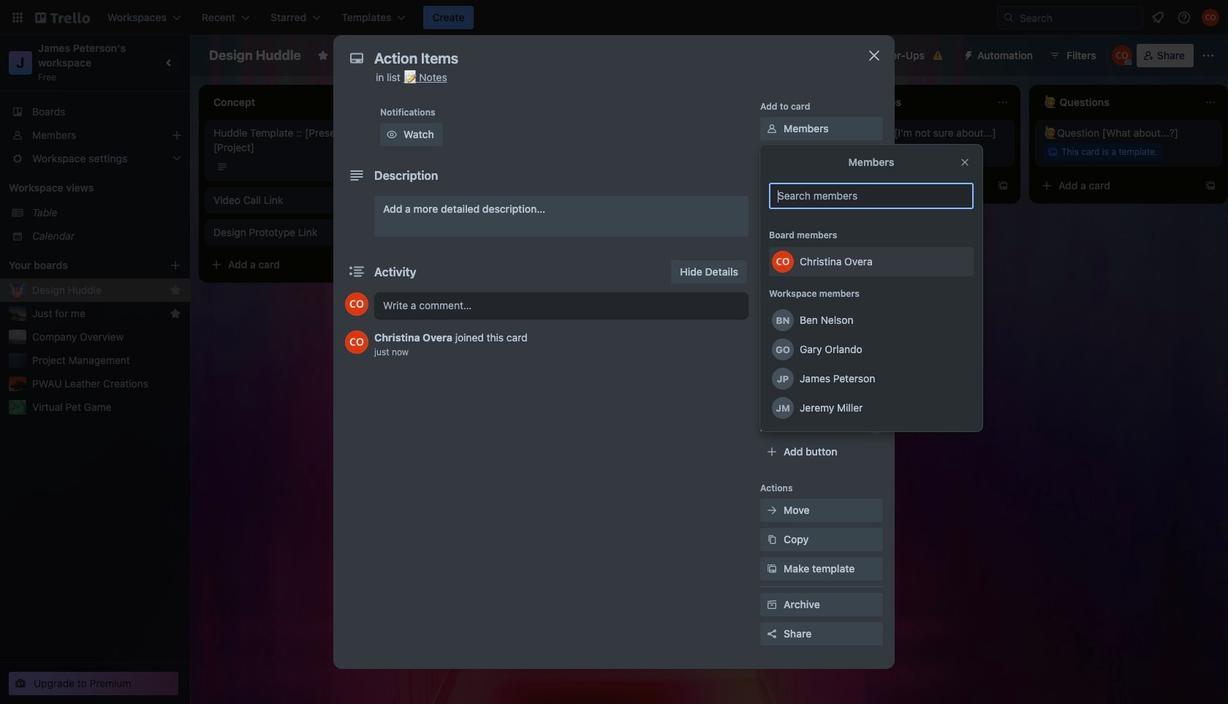 Task type: describe. For each thing, give the bounding box(es) containing it.
close dialog image
[[866, 47, 883, 64]]

0 horizontal spatial christina overa (christinaovera) image
[[772, 251, 794, 273]]

christina overa (christinaovera) image inside primary element
[[1202, 9, 1220, 26]]

create from template… image
[[997, 180, 1009, 192]]

Write a comment text field
[[374, 292, 749, 319]]

james peterson (jamespeterson93) image
[[772, 368, 794, 390]]

Board name text field
[[202, 44, 308, 67]]

0 notifications image
[[1149, 9, 1167, 26]]

sm image
[[385, 127, 399, 142]]

search image
[[1003, 12, 1015, 23]]

1 vertical spatial christina overa (christinaovera) image
[[345, 292, 369, 316]]

2 starred icon image from the top
[[170, 308, 181, 320]]

1 starred icon image from the top
[[170, 284, 181, 296]]

labels image
[[765, 151, 779, 165]]

ben nelson (bennelson96) image
[[772, 309, 794, 331]]

2 vertical spatial christina overa (christinaovera) image
[[345, 330, 369, 354]]



Task type: vqa. For each thing, say whether or not it's contained in the screenshot.
CUSTOMIZE VIEWS image
no



Task type: locate. For each thing, give the bounding box(es) containing it.
1 vertical spatial christina overa (christinaovera) image
[[772, 251, 794, 273]]

your boards with 6 items element
[[9, 257, 148, 274]]

0 vertical spatial christina overa (christinaovera) image
[[1112, 45, 1132, 66]]

star or unstar board image
[[317, 50, 329, 61]]

jeremy miller (jeremymiller198) image
[[772, 397, 794, 419]]

christina overa (christinaovera) image
[[1112, 45, 1132, 66], [772, 251, 794, 273]]

open information menu image
[[1177, 10, 1192, 25]]

show menu image
[[1201, 48, 1216, 63]]

christina overa (christinaovera) image up ben nelson (bennelson96) icon
[[772, 251, 794, 273]]

add board image
[[170, 260, 181, 271]]

create from template… image
[[790, 180, 801, 192], [1205, 180, 1217, 192], [374, 259, 386, 271], [582, 314, 594, 326]]

gary orlando (garyorlando) image
[[772, 339, 794, 360]]

primary element
[[0, 0, 1228, 35]]

0 vertical spatial christina overa (christinaovera) image
[[1202, 9, 1220, 26]]

starred icon image
[[170, 284, 181, 296], [170, 308, 181, 320]]

sm image
[[957, 44, 978, 64], [765, 121, 779, 136], [765, 268, 779, 282], [765, 503, 779, 518], [765, 532, 779, 547], [765, 562, 779, 576], [765, 597, 779, 612]]

None text field
[[367, 45, 850, 72]]

Search field
[[1015, 7, 1143, 28]]

1 vertical spatial starred icon image
[[170, 308, 181, 320]]

Search members text field
[[769, 183, 974, 209]]

0 vertical spatial starred icon image
[[170, 284, 181, 296]]

christina overa (christinaovera) image
[[1202, 9, 1220, 26], [345, 292, 369, 316], [345, 330, 369, 354]]

christina overa (christinaovera) image down search field
[[1112, 45, 1132, 66]]

1 horizontal spatial christina overa (christinaovera) image
[[1112, 45, 1132, 66]]



